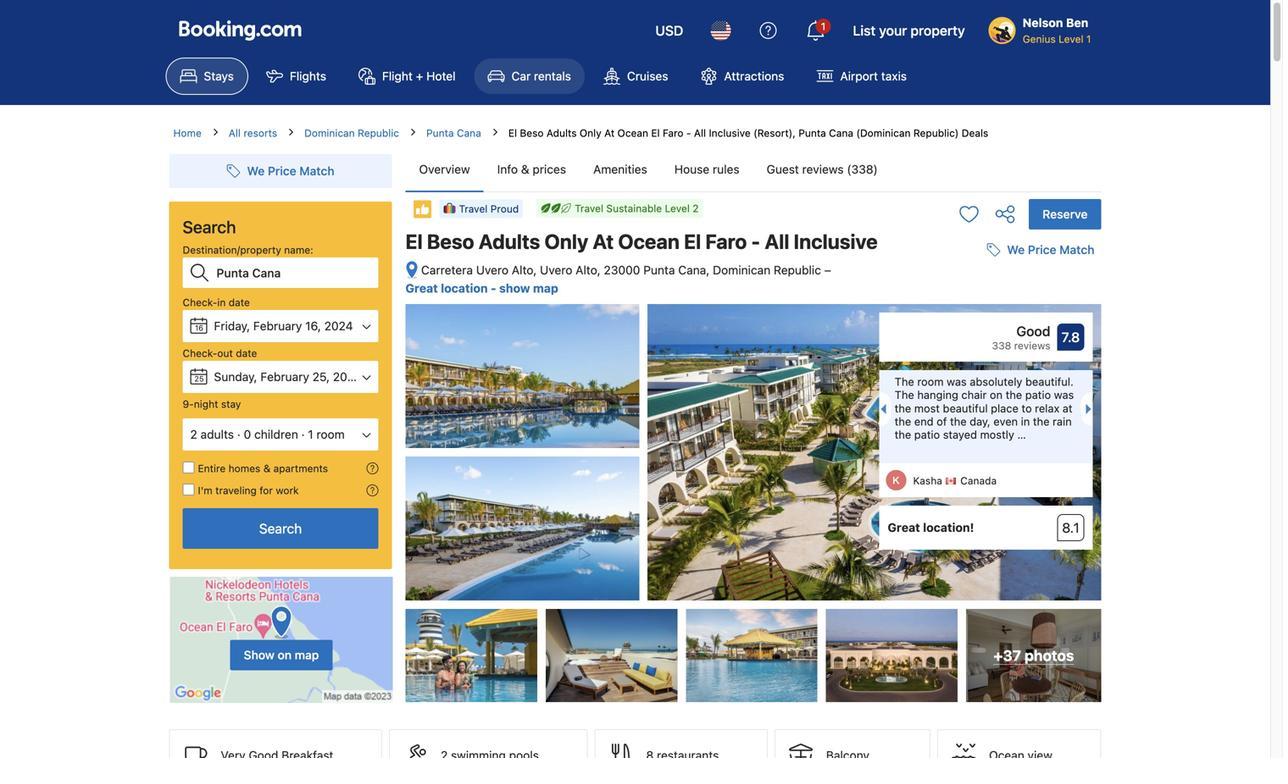 Task type: describe. For each thing, give the bounding box(es) containing it.
dominican republic link
[[305, 126, 399, 141]]

(dominican
[[857, 127, 911, 139]]

show
[[500, 282, 530, 296]]

el beso adults only at ocean el faro - all inclusive (resort), punta cana (dominican republic) deals link
[[509, 127, 989, 139]]

click to open map view image
[[406, 261, 418, 280]]

good 338 reviews
[[993, 324, 1051, 352]]

your
[[880, 22, 908, 39]]

info & prices
[[498, 162, 566, 176]]

+37
[[994, 648, 1022, 665]]

scored 7.8 element
[[1058, 324, 1085, 351]]

all resorts
[[229, 127, 277, 139]]

el beso adults only at ocean el faro - all inclusive (resort), punta cana (dominican republic) deals
[[509, 127, 989, 139]]

- for el beso adults only at ocean el faro - all inclusive
[[752, 230, 761, 254]]

reviews inside good 338 reviews
[[1015, 340, 1051, 352]]

1 inside the nelson ben genius level 1
[[1087, 33, 1092, 45]]

cruises
[[627, 69, 669, 83]]

apartments
[[274, 463, 328, 475]]

punta inside punta cana link
[[427, 127, 454, 139]]

sunday,
[[214, 370, 257, 384]]

republic inside carretera uvero alto, uvero alto, 23000 punta cana, dominican republic – great location - show map
[[774, 263, 822, 277]]

price for the leftmost we price match dropdown button
[[268, 164, 297, 178]]

amenities link
[[580, 148, 661, 192]]

1 the from the top
[[895, 376, 915, 389]]

i'm traveling for work
[[198, 485, 299, 497]]

prices
[[533, 162, 566, 176]]

canada
[[961, 475, 997, 487]]

inclusive for el beso adults only at ocean el faro - all inclusive
[[794, 230, 878, 254]]

carretera uvero alto, uvero alto, 23000 punta cana, dominican republic – great location - show map
[[406, 263, 832, 296]]

…
[[1018, 429, 1027, 441]]

2024 for sunday, february 25, 2024
[[333, 370, 362, 384]]

at for el beso adults only at ocean el faro - all inclusive (resort), punta cana (dominican republic) deals
[[605, 127, 615, 139]]

scored 8.1 element
[[1058, 515, 1085, 542]]

taxis
[[882, 69, 907, 83]]

23000
[[604, 263, 641, 277]]

stayed
[[944, 429, 978, 441]]

0 horizontal spatial we price match button
[[220, 156, 341, 187]]

2 adults · 0 children · 1 room button
[[183, 419, 379, 451]]

1 button
[[796, 10, 836, 51]]

inclusive for el beso adults only at ocean el faro - all inclusive (resort), punta cana (dominican republic) deals
[[709, 127, 751, 139]]

price for the rightmost we price match dropdown button
[[1028, 243, 1057, 257]]

rated good element
[[888, 322, 1051, 342]]

beautiful.
[[1026, 376, 1074, 389]]

1 · from the left
[[237, 428, 241, 442]]

house rules link
[[661, 148, 754, 192]]

valign  initial image
[[413, 199, 433, 220]]

good
[[1017, 324, 1051, 340]]

9-
[[183, 399, 194, 410]]

airport
[[841, 69, 879, 83]]

1 horizontal spatial patio
[[1026, 389, 1052, 402]]

8.1
[[1063, 520, 1080, 536]]

25
[[194, 375, 204, 384]]

stay
[[221, 399, 241, 410]]

1 vertical spatial level
[[665, 203, 690, 215]]

search inside button
[[259, 521, 302, 537]]

relax
[[1036, 402, 1060, 415]]

car rentals link
[[474, 58, 586, 95]]

list your property
[[853, 22, 966, 39]]

destination/property name:
[[183, 244, 314, 256]]

1 alto, from the left
[[512, 263, 537, 277]]

0 vertical spatial &
[[521, 162, 530, 176]]

friday,
[[214, 319, 250, 333]]

flight + hotel link
[[344, 58, 470, 95]]

+37 photos link
[[967, 610, 1102, 703]]

0 vertical spatial search
[[183, 217, 236, 237]]

map inside search section
[[295, 649, 319, 663]]

great location!
[[888, 521, 975, 535]]

beso for el beso adults only at ocean el faro - all inclusive (resort), punta cana (dominican republic) deals
[[520, 127, 544, 139]]

2 alto, from the left
[[576, 263, 601, 277]]

of
[[937, 415, 948, 428]]

location
[[441, 282, 488, 296]]

nelson ben genius level 1
[[1023, 16, 1092, 45]]

airport taxis link
[[803, 58, 922, 95]]

0 vertical spatial dominican
[[305, 127, 355, 139]]

overview link
[[406, 148, 484, 192]]

your account menu nelson ben genius level 1 element
[[989, 8, 1099, 47]]

ocean for el beso adults only at ocean el faro - all inclusive (resort), punta cana (dominican republic) deals
[[618, 127, 649, 139]]

even
[[994, 415, 1019, 428]]

el up amenities link
[[652, 127, 660, 139]]

el up cana,
[[684, 230, 702, 254]]

+37 photos
[[994, 648, 1075, 665]]

name:
[[284, 244, 314, 256]]

flight
[[382, 69, 413, 83]]

place
[[991, 402, 1019, 415]]

property
[[911, 22, 966, 39]]

- for el beso adults only at ocean el faro - all inclusive (resort), punta cana (dominican republic) deals
[[687, 127, 692, 139]]

next image
[[1087, 405, 1097, 415]]

sunday, february 25, 2024
[[214, 370, 362, 384]]

we'll show you stays where you can have the entire place to yourself image
[[367, 463, 379, 475]]

at for el beso adults only at ocean el faro - all inclusive
[[593, 230, 614, 254]]

on inside 'the room was absolutely beautiful. the hanging chair on the patio was the most beautiful place to relax at the end of the day, even in the rain the patio stayed mostly …'
[[990, 389, 1003, 402]]

1 horizontal spatial great
[[888, 521, 921, 535]]

attractions link
[[686, 58, 799, 95]]

booking.com image
[[179, 20, 301, 41]]

show
[[244, 649, 275, 663]]

flights
[[290, 69, 326, 83]]

cana,
[[679, 263, 710, 277]]

el up click to open map view icon
[[406, 230, 423, 254]]

nelson
[[1023, 16, 1064, 30]]

0 vertical spatial reviews
[[803, 162, 844, 176]]

february for 16,
[[253, 319, 302, 333]]

reserve button
[[1030, 199, 1102, 230]]

room inside dropdown button
[[317, 428, 345, 442]]

rentals
[[534, 69, 571, 83]]

room inside 'the room was absolutely beautiful. the hanging chair on the patio was the most beautiful place to relax at the end of the day, even in the rain the patio stayed mostly …'
[[918, 376, 944, 389]]

all for el beso adults only at ocean el faro - all inclusive
[[765, 230, 790, 254]]

we for the leftmost we price match dropdown button
[[247, 164, 265, 178]]

we price match for the leftmost we price match dropdown button
[[247, 164, 335, 178]]

airport taxis
[[841, 69, 907, 83]]

flight + hotel
[[382, 69, 456, 83]]

home
[[173, 127, 202, 139]]

on inside search section
[[278, 649, 292, 663]]

stays
[[204, 69, 234, 83]]

usd
[[656, 22, 684, 39]]

all for el beso adults only at ocean el faro - all inclusive (resort), punta cana (dominican republic) deals
[[694, 127, 706, 139]]

guest reviews (338)
[[767, 162, 878, 176]]

guest
[[767, 162, 800, 176]]

reserve
[[1043, 207, 1088, 221]]

only for el beso adults only at ocean el faro - all inclusive
[[545, 230, 589, 254]]

2 horizontal spatial punta
[[799, 127, 827, 139]]

guest reviews (338) link
[[754, 148, 892, 192]]

list your property link
[[843, 10, 976, 51]]

resorts
[[244, 127, 277, 139]]

end
[[915, 415, 934, 428]]

adults for el beso adults only at ocean el faro - all inclusive (resort), punta cana (dominican republic) deals
[[547, 127, 577, 139]]

25,
[[313, 370, 330, 384]]

absolutely
[[970, 376, 1023, 389]]

0 horizontal spatial patio
[[915, 429, 941, 441]]

car
[[512, 69, 531, 83]]

2 the from the top
[[895, 389, 915, 402]]



Task type: vqa. For each thing, say whether or not it's contained in the screenshot.
the Balcony
no



Task type: locate. For each thing, give the bounding box(es) containing it.
1 horizontal spatial ·
[[302, 428, 305, 442]]

mostly
[[981, 429, 1015, 441]]

the
[[895, 376, 915, 389], [895, 389, 915, 402]]

date
[[229, 297, 250, 309], [236, 348, 257, 360]]

we'll show you stays where you can have the entire place to yourself image
[[367, 463, 379, 475]]

2 check- from the top
[[183, 348, 217, 360]]

search up destination/property
[[183, 217, 236, 237]]

- inside carretera uvero alto, uvero alto, 23000 punta cana, dominican republic – great location - show map
[[491, 282, 497, 296]]

check- for in
[[183, 297, 217, 309]]

16
[[195, 324, 204, 333]]

list
[[853, 22, 876, 39]]

we price match for the rightmost we price match dropdown button
[[1008, 243, 1095, 257]]

date for check-out date
[[236, 348, 257, 360]]

2 down the house
[[693, 203, 699, 215]]

travel left sustainable at top
[[575, 203, 604, 215]]

1 horizontal spatial all
[[694, 127, 706, 139]]

dominican republic
[[305, 127, 399, 139]]

we
[[247, 164, 265, 178], [1008, 243, 1025, 257]]

0 horizontal spatial all
[[229, 127, 241, 139]]

patio down end
[[915, 429, 941, 441]]

inclusive up "rules"
[[709, 127, 751, 139]]

day,
[[970, 415, 991, 428]]

1 horizontal spatial inclusive
[[794, 230, 878, 254]]

uvero up "great location - show map" button
[[476, 263, 509, 277]]

1 vertical spatial we
[[1008, 243, 1025, 257]]

1 vertical spatial republic
[[774, 263, 822, 277]]

0 horizontal spatial dominican
[[305, 127, 355, 139]]

1 vertical spatial check-
[[183, 348, 217, 360]]

inclusive up –
[[794, 230, 878, 254]]

0 vertical spatial patio
[[1026, 389, 1052, 402]]

0 vertical spatial on
[[990, 389, 1003, 402]]

we price match button down reserve button
[[981, 235, 1102, 266]]

travel for travel proud
[[459, 203, 488, 215]]

0 horizontal spatial search
[[183, 217, 236, 237]]

was up 'chair'
[[947, 376, 967, 389]]

faro up the house
[[663, 127, 684, 139]]

dominican down flights
[[305, 127, 355, 139]]

proud
[[491, 203, 519, 215]]

2 cana from the left
[[830, 127, 854, 139]]

out
[[217, 348, 233, 360]]

genius
[[1023, 33, 1056, 45]]

match inside search section
[[300, 164, 335, 178]]

1 horizontal spatial punta
[[644, 263, 675, 277]]

check-
[[183, 297, 217, 309], [183, 348, 217, 360]]

· left 0
[[237, 428, 241, 442]]

2 left adults
[[190, 428, 197, 442]]

great location - show map button
[[406, 282, 559, 296]]

0 horizontal spatial republic
[[358, 127, 399, 139]]

1 horizontal spatial match
[[1060, 243, 1095, 257]]

1 vertical spatial beso
[[427, 230, 475, 254]]

1 horizontal spatial price
[[1028, 243, 1057, 257]]

0 vertical spatial faro
[[663, 127, 684, 139]]

0 horizontal spatial we
[[247, 164, 265, 178]]

1 horizontal spatial 2
[[693, 203, 699, 215]]

all inside all resorts link
[[229, 127, 241, 139]]

price
[[268, 164, 297, 178], [1028, 243, 1057, 257]]

1 inside 2 adults · 0 children · 1 room dropdown button
[[308, 428, 314, 442]]

0 vertical spatial map
[[533, 282, 559, 296]]

beautiful
[[943, 402, 988, 415]]

1 vertical spatial 2024
[[333, 370, 362, 384]]

el
[[509, 127, 517, 139], [652, 127, 660, 139], [406, 230, 423, 254], [684, 230, 702, 254]]

children
[[254, 428, 298, 442]]

338
[[993, 340, 1012, 352]]

punta inside carretera uvero alto, uvero alto, 23000 punta cana, dominican republic – great location - show map
[[644, 263, 675, 277]]

faro for el beso adults only at ocean el faro - all inclusive
[[706, 230, 747, 254]]

faro
[[663, 127, 684, 139], [706, 230, 747, 254]]

great left location!
[[888, 521, 921, 535]]

0 horizontal spatial beso
[[427, 230, 475, 254]]

alto, left 23000
[[576, 263, 601, 277]]

only for el beso adults only at ocean el faro - all inclusive (resort), punta cana (dominican republic) deals
[[580, 127, 602, 139]]

0 vertical spatial ocean
[[618, 127, 649, 139]]

at up the amenities
[[605, 127, 615, 139]]

february left the 25, at the left of the page
[[261, 370, 309, 384]]

match down reserve button
[[1060, 243, 1095, 257]]

2 · from the left
[[302, 428, 305, 442]]

1 horizontal spatial travel
[[575, 203, 604, 215]]

adults up prices
[[547, 127, 577, 139]]

room up apartments
[[317, 428, 345, 442]]

show on map
[[244, 649, 319, 663]]

republic down the flight
[[358, 127, 399, 139]]

travel sustainable level 2
[[575, 203, 699, 215]]

all down guest
[[765, 230, 790, 254]]

0 horizontal spatial on
[[278, 649, 292, 663]]

0 horizontal spatial map
[[295, 649, 319, 663]]

adults for el beso adults only at ocean el faro - all inclusive
[[479, 230, 541, 254]]

room up hanging
[[918, 376, 944, 389]]

we inside search section
[[247, 164, 265, 178]]

1 down ben
[[1087, 33, 1092, 45]]

1
[[821, 20, 826, 32], [1087, 33, 1092, 45], [308, 428, 314, 442]]

1 vertical spatial reviews
[[1015, 340, 1051, 352]]

0 horizontal spatial room
[[317, 428, 345, 442]]

in up friday,
[[217, 297, 226, 309]]

1 vertical spatial dominican
[[713, 263, 771, 277]]

0 horizontal spatial 1
[[308, 428, 314, 442]]

0 vertical spatial adults
[[547, 127, 577, 139]]

entire
[[198, 463, 226, 475]]

info
[[498, 162, 518, 176]]

overview
[[419, 162, 470, 176]]

map inside carretera uvero alto, uvero alto, 23000 punta cana, dominican republic – great location - show map
[[533, 282, 559, 296]]

16,
[[305, 319, 321, 333]]

at
[[1063, 402, 1073, 415]]

1 horizontal spatial map
[[533, 282, 559, 296]]

in inside search section
[[217, 297, 226, 309]]

& right the info
[[521, 162, 530, 176]]

1 vertical spatial ocean
[[618, 230, 680, 254]]

1 horizontal spatial beso
[[520, 127, 544, 139]]

date right out
[[236, 348, 257, 360]]

0 horizontal spatial cana
[[457, 127, 482, 139]]

·
[[237, 428, 241, 442], [302, 428, 305, 442]]

home link
[[173, 126, 202, 141]]

0 horizontal spatial great
[[406, 282, 438, 296]]

chair
[[962, 389, 987, 402]]

& inside search section
[[263, 463, 271, 475]]

0 vertical spatial price
[[268, 164, 297, 178]]

alto, up show
[[512, 263, 537, 277]]

9-night stay
[[183, 399, 241, 410]]

we price match down resorts
[[247, 164, 335, 178]]

1 right children
[[308, 428, 314, 442]]

0 vertical spatial we price match
[[247, 164, 335, 178]]

0 vertical spatial february
[[253, 319, 302, 333]]

0 horizontal spatial match
[[300, 164, 335, 178]]

we for the rightmost we price match dropdown button
[[1008, 243, 1025, 257]]

house rules
[[675, 162, 740, 176]]

0 horizontal spatial punta
[[427, 127, 454, 139]]

only up the amenities
[[580, 127, 602, 139]]

price inside search section
[[268, 164, 297, 178]]

0 vertical spatial 2
[[693, 203, 699, 215]]

date for check-in date
[[229, 297, 250, 309]]

great down click to open map view icon
[[406, 282, 438, 296]]

republic left –
[[774, 263, 822, 277]]

cana up guest reviews (338)
[[830, 127, 854, 139]]

(resort),
[[754, 127, 796, 139]]

0 horizontal spatial was
[[947, 376, 967, 389]]

punta up overview
[[427, 127, 454, 139]]

entire homes & apartments
[[198, 463, 328, 475]]

punta up guest reviews (338)
[[799, 127, 827, 139]]

search down work in the left of the page
[[259, 521, 302, 537]]

beso up the info & prices
[[520, 127, 544, 139]]

cana up overview
[[457, 127, 482, 139]]

1 vertical spatial &
[[263, 463, 271, 475]]

hotel
[[427, 69, 456, 83]]

adults
[[201, 428, 234, 442]]

1 horizontal spatial republic
[[774, 263, 822, 277]]

travel for travel sustainable level 2
[[575, 203, 604, 215]]

ocean up the amenities
[[618, 127, 649, 139]]

map
[[533, 282, 559, 296], [295, 649, 319, 663]]

cruises link
[[589, 58, 683, 95]]

1 vertical spatial faro
[[706, 230, 747, 254]]

only
[[580, 127, 602, 139], [545, 230, 589, 254]]

1 travel from the left
[[575, 203, 604, 215]]

match for the leftmost we price match dropdown button
[[300, 164, 335, 178]]

stays link
[[166, 58, 248, 95]]

1 uvero from the left
[[476, 263, 509, 277]]

2 vertical spatial 1
[[308, 428, 314, 442]]

dominican inside carretera uvero alto, uvero alto, 23000 punta cana, dominican republic – great location - show map
[[713, 263, 771, 277]]

0 vertical spatial room
[[918, 376, 944, 389]]

& up for on the bottom left of the page
[[263, 463, 271, 475]]

1 vertical spatial only
[[545, 230, 589, 254]]

great inside carretera uvero alto, uvero alto, 23000 punta cana, dominican republic – great location - show map
[[406, 282, 438, 296]]

ocean for el beso adults only at ocean el faro - all inclusive
[[618, 230, 680, 254]]

1 vertical spatial at
[[593, 230, 614, 254]]

1 vertical spatial february
[[261, 370, 309, 384]]

patio
[[1026, 389, 1052, 402], [915, 429, 941, 441]]

1 horizontal spatial was
[[1055, 389, 1075, 402]]

1 cana from the left
[[457, 127, 482, 139]]

1 vertical spatial map
[[295, 649, 319, 663]]

i'm
[[198, 485, 213, 497]]

punta down el beso adults only at ocean el faro - all inclusive
[[644, 263, 675, 277]]

+
[[416, 69, 423, 83]]

if you select this option, we'll show you popular business travel features like breakfast, wifi and free parking. image
[[367, 485, 379, 497], [367, 485, 379, 497]]

february left 16,
[[253, 319, 302, 333]]

we price match
[[247, 164, 335, 178], [1008, 243, 1095, 257]]

in down 'to'
[[1022, 415, 1031, 428]]

search section
[[162, 141, 399, 705]]

for
[[260, 485, 273, 497]]

2024 right the 25, at the left of the page
[[333, 370, 362, 384]]

2024 for friday, february 16, 2024
[[324, 319, 353, 333]]

all up house rules
[[694, 127, 706, 139]]

1 horizontal spatial reviews
[[1015, 340, 1051, 352]]

date up friday,
[[229, 297, 250, 309]]

we price match inside search section
[[247, 164, 335, 178]]

0 horizontal spatial adults
[[479, 230, 541, 254]]

previous image
[[876, 405, 887, 415]]

on down absolutely
[[990, 389, 1003, 402]]

all
[[229, 127, 241, 139], [694, 127, 706, 139], [765, 230, 790, 254]]

0 horizontal spatial uvero
[[476, 263, 509, 277]]

el beso adults only at ocean el faro - all inclusive
[[406, 230, 878, 254]]

reviews left (338)
[[803, 162, 844, 176]]

match down dominican republic
[[300, 164, 335, 178]]

el up the info
[[509, 127, 517, 139]]

check- up 16 on the left of page
[[183, 297, 217, 309]]

0 vertical spatial -
[[687, 127, 692, 139]]

1 horizontal spatial search
[[259, 521, 302, 537]]

0 vertical spatial 2024
[[324, 319, 353, 333]]

all left resorts
[[229, 127, 241, 139]]

adults down proud
[[479, 230, 541, 254]]

level down ben
[[1059, 33, 1084, 45]]

punta cana link
[[427, 126, 482, 141]]

1 check- from the top
[[183, 297, 217, 309]]

car rentals
[[512, 69, 571, 83]]

1 vertical spatial adults
[[479, 230, 541, 254]]

0 vertical spatial inclusive
[[709, 127, 751, 139]]

2 adults · 0 children · 1 room
[[190, 428, 345, 442]]

flights link
[[252, 58, 341, 95]]

patio up relax
[[1026, 389, 1052, 402]]

ocean down travel sustainable level 2 in the top of the page
[[618, 230, 680, 254]]

republic)
[[914, 127, 959, 139]]

0 horizontal spatial level
[[665, 203, 690, 215]]

1 left list
[[821, 20, 826, 32]]

0 horizontal spatial alto,
[[512, 263, 537, 277]]

0 vertical spatial we
[[247, 164, 265, 178]]

0 horizontal spatial we price match
[[247, 164, 335, 178]]

1 vertical spatial price
[[1028, 243, 1057, 257]]

kasha
[[914, 475, 943, 487]]

1 horizontal spatial cana
[[830, 127, 854, 139]]

1 vertical spatial 2
[[190, 428, 197, 442]]

price down resorts
[[268, 164, 297, 178]]

map right show
[[533, 282, 559, 296]]

uvero left 23000
[[540, 263, 573, 277]]

1 horizontal spatial faro
[[706, 230, 747, 254]]

7.8
[[1062, 330, 1081, 346]]

faro up cana,
[[706, 230, 747, 254]]

0 vertical spatial at
[[605, 127, 615, 139]]

level down the house
[[665, 203, 690, 215]]

inclusive
[[709, 127, 751, 139], [794, 230, 878, 254]]

1 horizontal spatial room
[[918, 376, 944, 389]]

travel left proud
[[459, 203, 488, 215]]

1 horizontal spatial -
[[687, 127, 692, 139]]

only up carretera uvero alto, uvero alto, 23000 punta cana, dominican republic – great location - show map on the top of page
[[545, 230, 589, 254]]

on right show at left
[[278, 649, 292, 663]]

0 vertical spatial date
[[229, 297, 250, 309]]

most
[[915, 402, 940, 415]]

beso for el beso adults only at ocean el faro - all inclusive
[[427, 230, 475, 254]]

february for 25,
[[261, 370, 309, 384]]

check- for out
[[183, 348, 217, 360]]

1 inside "1" dropdown button
[[821, 20, 826, 32]]

1 vertical spatial in
[[1022, 415, 1031, 428]]

map right show at left
[[295, 649, 319, 663]]

2 travel from the left
[[459, 203, 488, 215]]

price down reserve button
[[1028, 243, 1057, 257]]

· right children
[[302, 428, 305, 442]]

attractions
[[725, 69, 785, 83]]

2 horizontal spatial all
[[765, 230, 790, 254]]

we down all resorts link
[[247, 164, 265, 178]]

0 horizontal spatial faro
[[663, 127, 684, 139]]

we price match down reserve button
[[1008, 243, 1095, 257]]

2024 right 16,
[[324, 319, 353, 333]]

location!
[[924, 521, 975, 535]]

0 horizontal spatial ·
[[237, 428, 241, 442]]

2 inside 2 adults · 0 children · 1 room dropdown button
[[190, 428, 197, 442]]

1 vertical spatial inclusive
[[794, 230, 878, 254]]

1 horizontal spatial level
[[1059, 33, 1084, 45]]

1 horizontal spatial &
[[521, 162, 530, 176]]

1 vertical spatial date
[[236, 348, 257, 360]]

to
[[1022, 402, 1033, 415]]

0 horizontal spatial 2
[[190, 428, 197, 442]]

0 vertical spatial level
[[1059, 33, 1084, 45]]

level inside the nelson ben genius level 1
[[1059, 33, 1084, 45]]

2 uvero from the left
[[540, 263, 573, 277]]

check- down 16 on the left of page
[[183, 348, 217, 360]]

travel proud
[[459, 203, 519, 215]]

was
[[947, 376, 967, 389], [1055, 389, 1075, 402]]

we up good
[[1008, 243, 1025, 257]]

great
[[406, 282, 438, 296], [888, 521, 921, 535]]

match for the rightmost we price match dropdown button
[[1060, 243, 1095, 257]]

1 vertical spatial -
[[752, 230, 761, 254]]

1 vertical spatial patio
[[915, 429, 941, 441]]

1 vertical spatial we price match button
[[981, 235, 1102, 266]]

beso up carretera
[[427, 230, 475, 254]]

1 horizontal spatial on
[[990, 389, 1003, 402]]

amenities
[[594, 162, 648, 176]]

Where are you going? field
[[210, 258, 379, 288]]

reviews down good
[[1015, 340, 1051, 352]]

friday, february 16, 2024
[[214, 319, 353, 333]]

dominican right cana,
[[713, 263, 771, 277]]

1 horizontal spatial in
[[1022, 415, 1031, 428]]

we price match button down resorts
[[220, 156, 341, 187]]

1 horizontal spatial we price match
[[1008, 243, 1095, 257]]

we price match button
[[220, 156, 341, 187], [981, 235, 1102, 266]]

traveling
[[215, 485, 257, 497]]

1 horizontal spatial 1
[[821, 20, 826, 32]]

faro for el beso adults only at ocean el faro - all inclusive (resort), punta cana (dominican republic) deals
[[663, 127, 684, 139]]

1 vertical spatial search
[[259, 521, 302, 537]]

on
[[990, 389, 1003, 402], [278, 649, 292, 663]]

night
[[194, 399, 218, 410]]

2 horizontal spatial -
[[752, 230, 761, 254]]

was up at on the right of the page
[[1055, 389, 1075, 402]]

in inside 'the room was absolutely beautiful. the hanging chair on the patio was the most beautiful place to relax at the end of the day, even in the rain the patio stayed mostly …'
[[1022, 415, 1031, 428]]

0 vertical spatial great
[[406, 282, 438, 296]]

1 horizontal spatial we price match button
[[981, 235, 1102, 266]]

at up 23000
[[593, 230, 614, 254]]

1 vertical spatial match
[[1060, 243, 1095, 257]]

search
[[183, 217, 236, 237], [259, 521, 302, 537]]

0 horizontal spatial reviews
[[803, 162, 844, 176]]

1 vertical spatial 1
[[1087, 33, 1092, 45]]



